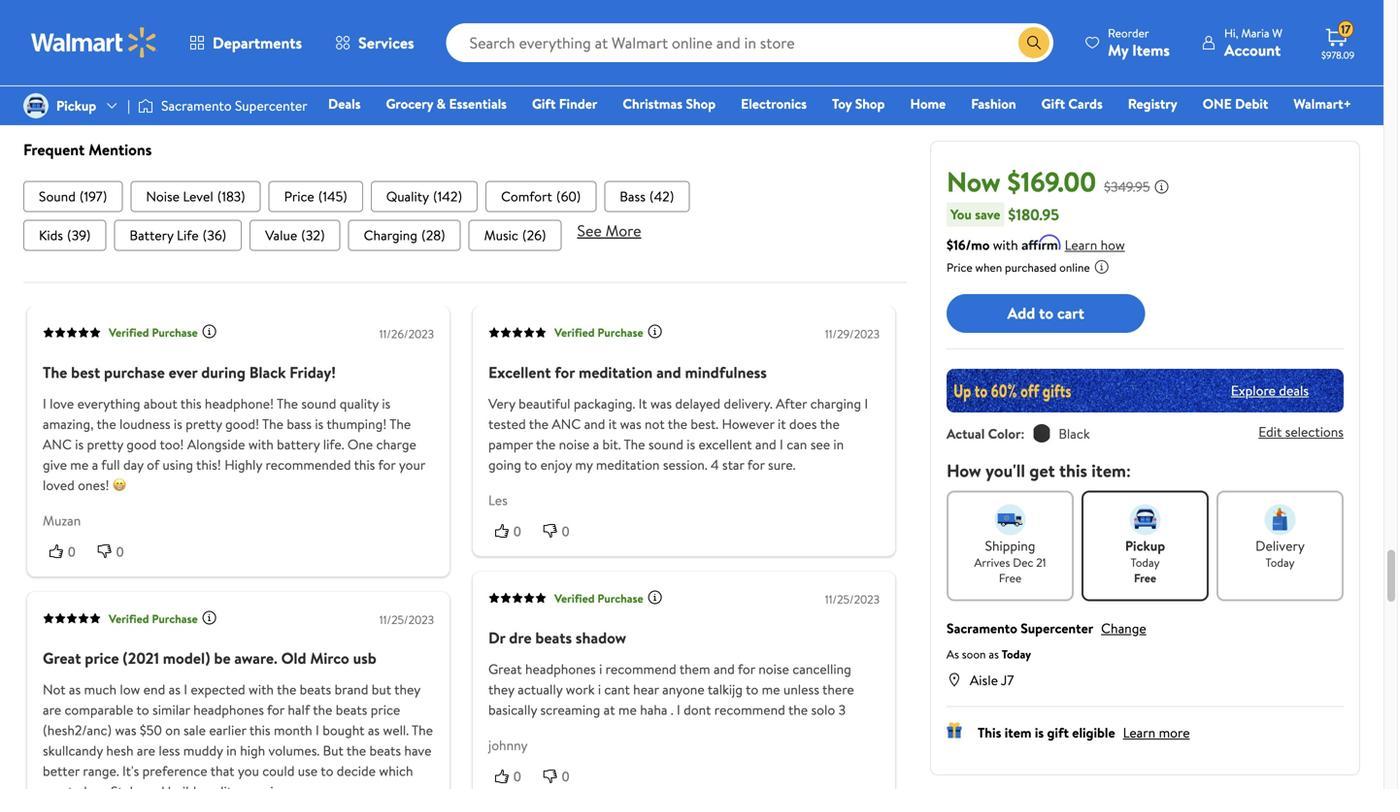 Task type: describe. For each thing, give the bounding box(es) containing it.
list item containing charging
[[348, 220, 461, 251]]

today for delivery
[[1266, 554, 1295, 571]]

now
[[947, 163, 1001, 201]]

delivery.
[[724, 394, 773, 413]]

this
[[978, 723, 1002, 742]]

purchase for ever
[[152, 324, 198, 341]]

you save $180.95
[[951, 204, 1060, 225]]

with inside not as much low end as i expected with the beats brand but they are comparable to similar headphones for half the beats price (hesh2/anc) was $50 on sale earlier this month i bought as well. the skullcandy hesh are less muddy in high volumes. but the beats have better range. it's preference that you could use to decide which one to buy. style and build quality or price
[[249, 681, 274, 699]]

finder
[[559, 94, 598, 113]]

0 button down the muzan
[[43, 542, 91, 562]]

ever
[[169, 362, 198, 383]]

this item is gift eligible learn more
[[978, 723, 1190, 742]]

price for price when purchased online
[[947, 259, 973, 276]]

frequent mentions
[[23, 139, 152, 160]]

best
[[71, 362, 100, 383]]

my
[[1108, 39, 1129, 61]]

bass
[[287, 415, 312, 433]]

see more list
[[23, 220, 907, 251]]

search icon image
[[1027, 35, 1042, 51]]

1 vertical spatial recommend
[[715, 701, 786, 720]]

half
[[288, 701, 310, 720]]

as left well.
[[368, 721, 380, 740]]

(39)
[[67, 226, 91, 245]]

i inside i love everything about this headphone! the sound quality is amazing, the loudness is pretty good! the bass is thumping! the anc is pretty good too! alongside with battery life. one charge give me a full day of using this! highly recommended this for your loved ones! 😁
[[43, 394, 46, 413]]

anc inside very beautiful packaging. it was delayed delivery. after charging i tested the anc and it was not the best. however it does the pamper the noise a bit. the sound is excellent and i can see in going to enjoy my meditation session.  4 star for sure.
[[552, 415, 581, 433]]

great for great price (2021 model) be aware. old mirco usb
[[43, 648, 81, 669]]

price (145)
[[284, 187, 347, 206]]

edit selections button
[[1259, 422, 1344, 441]]

the down beautiful
[[529, 415, 549, 433]]

essentials
[[449, 94, 507, 113]]

$349.95
[[1104, 177, 1151, 196]]

kids (39)
[[39, 226, 91, 245]]

the right half
[[313, 701, 333, 720]]

gift for gift finder
[[532, 94, 556, 113]]

christmas shop
[[623, 94, 716, 113]]

not as much low end as i expected with the beats brand but they are comparable to similar headphones for half the beats price (hesh2/anc) was $50 on sale earlier this month i bought as well. the skullcandy hesh are less muddy in high volumes. but the beats have better range. it's preference that you could use to decide which one to buy. style and build quality or price
[[43, 681, 433, 790]]

very
[[489, 394, 515, 413]]

life
[[177, 226, 199, 245]]

this inside not as much low end as i expected with the beats brand but they are comparable to similar headphones for half the beats price (hesh2/anc) was $50 on sale earlier this month i bought as well. the skullcandy hesh are less muddy in high volumes. but the beats have better range. it's preference that you could use to decide which one to buy. style and build quality or price
[[249, 721, 271, 740]]

end
[[143, 681, 165, 699]]

how
[[1101, 235, 1125, 254]]

w
[[1273, 25, 1283, 41]]

for up beautiful
[[555, 362, 575, 383]]

mindfulness
[[685, 362, 767, 383]]

better
[[43, 762, 80, 781]]

beats right the 'dre'
[[535, 628, 572, 649]]

charging
[[811, 394, 862, 413]]

for inside not as much low end as i expected with the beats brand but they are comparable to similar headphones for half the beats price (hesh2/anc) was $50 on sale earlier this month i bought as well. the skullcandy hesh are less muddy in high volumes. but the beats have better range. it's preference that you could use to decide which one to buy. style and build quality or price
[[267, 701, 285, 720]]

session.
[[663, 455, 708, 474]]

sound inside i love everything about this headphone! the sound quality is amazing, the loudness is pretty good! the bass is thumping! the anc is pretty good too! alongside with battery life. one charge give me a full day of using this! highly recommended this for your loved ones! 😁
[[301, 394, 336, 413]]

quality inside not as much low end as i expected with the beats brand but they are comparable to similar headphones for half the beats price (hesh2/anc) was $50 on sale earlier this month i bought as well. the skullcandy hesh are less muddy in high volumes. but the beats have better range. it's preference that you could use to decide which one to buy. style and build quality or price
[[200, 783, 239, 790]]

$169.00
[[1008, 163, 1097, 201]]

0 button down 😁
[[91, 542, 139, 562]]

mentions
[[89, 139, 152, 160]]

dr dre beats shadow
[[489, 628, 627, 649]]

legal information image
[[1094, 259, 1110, 275]]

after
[[776, 394, 807, 413]]

list item containing kids
[[23, 220, 106, 251]]

is left gift
[[1035, 723, 1044, 742]]

comfort
[[501, 187, 552, 206]]

to down better
[[68, 783, 81, 790]]

1 vertical spatial i
[[598, 681, 601, 699]]

intent image for shipping image
[[995, 504, 1026, 535]]

toy shop link
[[824, 93, 894, 114]]

|
[[127, 96, 130, 115]]

you'll
[[986, 459, 1026, 483]]

(60)
[[556, 187, 581, 206]]

list item containing battery life
[[114, 220, 242, 251]]

could
[[262, 762, 295, 781]]

i inside great headphones i recommend them and for noise cancelling they actually work i cant hear anyone talkijg to me unless there basically screaming at me haha . i dont recommend the solo 3
[[677, 701, 681, 720]]

the left best
[[43, 362, 67, 383]]

great headphones i recommend them and for noise cancelling they actually work i cant hear anyone talkijg to me unless there basically screaming at me haha . i dont recommend the solo 3
[[489, 660, 854, 720]]

and down packaging.
[[584, 415, 605, 433]]

the up charge
[[390, 415, 411, 433]]

deals
[[1279, 381, 1309, 400]]

0 button down screaming
[[537, 767, 585, 787]]

0 vertical spatial i
[[599, 660, 602, 679]]

verified for beats
[[555, 590, 595, 607]]

more
[[1159, 723, 1190, 742]]

on
[[165, 721, 180, 740]]

0 vertical spatial recommend
[[606, 660, 677, 679]]

meditation inside very beautiful packaging. it was delayed delivery. after charging i tested the anc and it was not the best. however it does the pamper the noise a bit. the sound is excellent and i can see in going to enjoy my meditation session.  4 star for sure.
[[596, 455, 660, 474]]

0 down screaming
[[562, 769, 570, 785]]

learn how button
[[1065, 235, 1125, 255]]

pamper
[[489, 435, 533, 454]]

see more
[[577, 220, 642, 241]]

pickup for pickup today free
[[1126, 536, 1166, 555]]

highly
[[225, 455, 262, 474]]

volumes.
[[269, 742, 320, 761]]

learn inside 'button'
[[1065, 235, 1098, 254]]

0 vertical spatial pretty
[[186, 415, 222, 433]]

headphones inside not as much low end as i expected with the beats brand but they are comparable to similar headphones for half the beats price (hesh2/anc) was $50 on sale earlier this month i bought as well. the skullcandy hesh are less muddy in high volumes. but the beats have better range. it's preference that you could use to decide which one to buy. style and build quality or price
[[193, 701, 264, 720]]

going
[[489, 455, 521, 474]]

beats down 'brand'
[[336, 701, 367, 720]]

shop for christmas shop
[[686, 94, 716, 113]]

4
[[711, 455, 719, 474]]

0 down the muzan
[[68, 544, 76, 560]]

bass
[[620, 187, 646, 206]]

have
[[404, 742, 432, 761]]

gift finder
[[532, 94, 598, 113]]

everything
[[77, 394, 140, 413]]

2 horizontal spatial was
[[651, 394, 672, 413]]

list item containing value
[[250, 220, 341, 251]]

good!
[[225, 415, 259, 433]]

price when purchased online
[[947, 259, 1090, 276]]

bass (42)
[[620, 187, 674, 206]]

the left bass
[[262, 415, 284, 433]]

see
[[577, 220, 602, 241]]

0 down going on the bottom left of the page
[[514, 524, 521, 539]]

the up half
[[277, 681, 297, 699]]

hear
[[633, 681, 659, 699]]

(hesh2/anc)
[[43, 721, 112, 740]]

0 vertical spatial meditation
[[579, 362, 653, 383]]

shop for toy shop
[[855, 94, 885, 113]]

haha
[[640, 701, 668, 720]]

item:
[[1092, 459, 1132, 483]]

0 down 😁
[[116, 544, 124, 560]]

0 button down johnny
[[489, 767, 537, 787]]

about
[[144, 394, 177, 413]]

one
[[348, 435, 373, 454]]

mirco
[[310, 648, 349, 669]]

bought
[[323, 721, 365, 740]]

amazing,
[[43, 415, 94, 433]]

quality
[[386, 187, 429, 206]]

but
[[323, 742, 344, 761]]

item
[[1005, 723, 1032, 742]]

this right get
[[1060, 459, 1088, 483]]

learn more about strikethrough prices image
[[1154, 179, 1170, 194]]

that
[[210, 762, 235, 781]]

0 horizontal spatial pretty
[[87, 435, 123, 454]]

for inside great headphones i recommend them and for noise cancelling they actually work i cant hear anyone talkijg to me unless there basically screaming at me haha . i dont recommend the solo 3
[[738, 660, 756, 679]]

registry
[[1128, 94, 1178, 113]]

comfort (60)
[[501, 187, 581, 206]]

Search search field
[[446, 23, 1054, 62]]

this down one
[[354, 455, 375, 474]]

hi, maria w account
[[1225, 25, 1283, 61]]

list item containing quality
[[371, 181, 478, 212]]

sacramento for sacramento supercenter change as soon as today
[[947, 619, 1018, 638]]

very beautiful packaging. it was delayed delivery. after charging i tested the anc and it was not the best. however it does the pamper the noise a bit. the sound is excellent and i can see in going to enjoy my meditation session.  4 star for sure.
[[489, 394, 868, 474]]

and up sure. at the right of page
[[756, 435, 777, 454]]

this right about
[[180, 394, 202, 413]]

is up too!
[[174, 415, 182, 433]]

gift finder link
[[523, 93, 606, 114]]

11/25/2023 for dr dre beats shadow
[[825, 592, 880, 608]]

to inside button
[[1039, 303, 1054, 324]]

pickup for pickup
[[56, 96, 96, 115]]

supercenter for sacramento supercenter change as soon as today
[[1021, 619, 1094, 638]]

dre
[[509, 628, 532, 649]]

the up decide
[[347, 742, 366, 761]]

as right end
[[169, 681, 181, 699]]

0 down johnny
[[514, 769, 521, 785]]

sale
[[184, 721, 206, 740]]

and up delayed
[[657, 362, 682, 383]]

affirm image
[[1022, 234, 1061, 250]]

list item containing comfort
[[486, 181, 597, 212]]

intent image for delivery image
[[1265, 504, 1296, 535]]

christmas shop link
[[614, 93, 725, 114]]

shipping arrives dec 21 free
[[975, 536, 1047, 586]]

battery
[[277, 435, 320, 454]]

bit.
[[603, 435, 621, 454]]

is inside very beautiful packaging. it was delayed delivery. after charging i tested the anc and it was not the best. however it does the pamper the noise a bit. the sound is excellent and i can see in going to enjoy my meditation session.  4 star for sure.
[[687, 435, 696, 454]]

noise inside very beautiful packaging. it was delayed delivery. after charging i tested the anc and it was not the best. however it does the pamper the noise a bit. the sound is excellent and i can see in going to enjoy my meditation session.  4 star for sure.
[[559, 435, 590, 454]]

verified purchase information image for ever
[[202, 324, 217, 340]]

up to sixty percent off deals. shop now. image
[[947, 369, 1344, 413]]

is up "thumping!"
[[382, 394, 391, 413]]

1 it from the left
[[609, 415, 617, 433]]

they inside not as much low end as i expected with the beats brand but they are comparable to similar headphones for half the beats price (hesh2/anc) was $50 on sale earlier this month i bought as well. the skullcandy hesh are less muddy in high volumes. but the beats have better range. it's preference that you could use to decide which one to buy. style and build quality or price
[[395, 681, 421, 699]]

is down amazing, on the bottom left
[[75, 435, 84, 454]]

0 vertical spatial with
[[993, 235, 1019, 254]]

verified purchase information image for model)
[[202, 611, 217, 626]]

beautiful
[[519, 394, 571, 413]]

the up enjoy on the bottom of the page
[[536, 435, 556, 454]]

a inside very beautiful packaging. it was delayed delivery. after charging i tested the anc and it was not the best. however it does the pamper the noise a bit. the sound is excellent and i can see in going to enjoy my meditation session.  4 star for sure.
[[593, 435, 599, 454]]

1 vertical spatial was
[[620, 415, 642, 433]]

explore deals link
[[1224, 373, 1317, 408]]

list item containing music
[[469, 220, 562, 251]]

purchase for model)
[[152, 611, 198, 627]]

as
[[947, 646, 959, 663]]

and inside not as much low end as i expected with the beats brand but they are comparable to similar headphones for half the beats price (hesh2/anc) was $50 on sale earlier this month i bought as well. the skullcandy hesh are less muddy in high volumes. but the beats have better range. it's preference that you could use to decide which one to buy. style and build quality or price
[[143, 783, 165, 790]]

to inside very beautiful packaging. it was delayed delivery. after charging i tested the anc and it was not the best. however it does the pamper the noise a bit. the sound is excellent and i can see in going to enjoy my meditation session.  4 star for sure.
[[525, 455, 537, 474]]

love
[[50, 394, 74, 413]]

verified for purchase
[[109, 324, 149, 341]]

as inside sacramento supercenter change as soon as today
[[989, 646, 999, 663]]

color
[[988, 424, 1021, 443]]

the up bass
[[277, 394, 298, 413]]

and inside great headphones i recommend them and for noise cancelling they actually work i cant hear anyone talkijg to me unless there basically screaming at me haha . i dont recommend the solo 3
[[714, 660, 735, 679]]

to inside great headphones i recommend them and for noise cancelling they actually work i cant hear anyone talkijg to me unless there basically screaming at me haha . i dont recommend the solo 3
[[746, 681, 759, 699]]



Task type: locate. For each thing, give the bounding box(es) containing it.
1 vertical spatial noise
[[759, 660, 790, 679]]

loved
[[43, 476, 75, 495]]

0 horizontal spatial today
[[1002, 646, 1032, 663]]

verified purchase for (2021
[[109, 611, 198, 627]]

0 horizontal spatial great
[[43, 648, 81, 669]]

friday!
[[290, 362, 336, 383]]

1 horizontal spatial recommend
[[715, 701, 786, 720]]

verified purchase up shadow
[[555, 590, 644, 607]]

great up not
[[43, 648, 81, 669]]

0 horizontal spatial me
[[70, 455, 89, 474]]

was down it
[[620, 415, 642, 433]]

sound up bass
[[301, 394, 336, 413]]

for inside very beautiful packaging. it was delayed delivery. after charging i tested the anc and it was not the best. however it does the pamper the noise a bit. the sound is excellent and i can see in going to enjoy my meditation session.  4 star for sure.
[[748, 455, 765, 474]]

1 horizontal spatial verified purchase information image
[[647, 590, 663, 606]]

0 horizontal spatial price
[[85, 648, 119, 669]]

list item up life
[[131, 181, 261, 212]]

shop right toy
[[855, 94, 885, 113]]

supercenter inside sacramento supercenter change as soon as today
[[1021, 619, 1094, 638]]

verified purchase information image for shadow
[[647, 590, 663, 606]]

list item
[[23, 181, 123, 212], [131, 181, 261, 212], [269, 181, 363, 212], [371, 181, 478, 212], [486, 181, 597, 212], [604, 181, 690, 212], [23, 220, 106, 251], [114, 220, 242, 251], [250, 220, 341, 251], [348, 220, 461, 251], [469, 220, 562, 251]]

the down charging
[[820, 415, 840, 433]]

free inside shipping arrives dec 21 free
[[999, 570, 1022, 586]]

one
[[43, 783, 65, 790]]

i left cant
[[598, 681, 601, 699]]

buy.
[[84, 783, 108, 790]]

21
[[1037, 554, 1047, 571]]

0 horizontal spatial it
[[609, 415, 617, 433]]

1 horizontal spatial learn
[[1123, 723, 1156, 742]]

black up how you'll get this item:
[[1059, 424, 1090, 443]]

dont
[[684, 701, 711, 720]]

1 horizontal spatial sound
[[649, 435, 684, 454]]

deals link
[[320, 93, 370, 114]]

this!
[[196, 455, 221, 474]]

$978.09
[[1322, 49, 1355, 62]]

registry link
[[1120, 93, 1187, 114]]

1 horizontal spatial anc
[[552, 415, 581, 433]]

cart
[[1058, 303, 1085, 324]]

0 vertical spatial verified purchase information image
[[647, 590, 663, 606]]

beats down well.
[[370, 742, 401, 761]]

are
[[43, 701, 61, 720], [137, 742, 155, 761]]

toy shop
[[832, 94, 885, 113]]

with
[[993, 235, 1019, 254], [248, 435, 274, 454], [249, 681, 274, 699]]

hi,
[[1225, 25, 1239, 41]]

1 horizontal spatial pretty
[[186, 415, 222, 433]]

list item down 'quality'
[[348, 220, 461, 251]]

the right not
[[668, 415, 688, 433]]

1 horizontal spatial shop
[[855, 94, 885, 113]]

1 vertical spatial a
[[92, 455, 98, 474]]

1 vertical spatial supercenter
[[1021, 619, 1094, 638]]

0 horizontal spatial noise
[[559, 435, 590, 454]]

0 horizontal spatial was
[[115, 721, 136, 740]]

hesh
[[106, 742, 134, 761]]

i left can
[[780, 435, 784, 454]]

list
[[23, 181, 907, 212]]

the up have
[[412, 721, 433, 740]]

grocery & essentials
[[386, 94, 507, 113]]

in inside not as much low end as i expected with the beats brand but they are comparable to similar headphones for half the beats price (hesh2/anc) was $50 on sale earlier this month i bought as well. the skullcandy hesh are less muddy in high volumes. but the beats have better range. it's preference that you could use to decide which one to buy. style and build quality or price
[[226, 742, 237, 761]]

i right .
[[677, 701, 681, 720]]

to up $50
[[136, 701, 149, 720]]

1 vertical spatial pretty
[[87, 435, 123, 454]]

0 button down enjoy on the bottom of the page
[[537, 521, 585, 541]]

edit selections
[[1259, 422, 1344, 441]]

today
[[1131, 554, 1160, 571], [1266, 554, 1295, 571], [1002, 646, 1032, 663]]

verified purchase up excellent for meditation and mindfulness
[[555, 324, 644, 341]]

gifting made easy image
[[947, 723, 963, 738]]

the inside very beautiful packaging. it was delayed delivery. after charging i tested the anc and it was not the best. however it does the pamper the noise a bit. the sound is excellent and i can see in going to enjoy my meditation session.  4 star for sure.
[[624, 435, 645, 454]]

decide
[[337, 762, 376, 781]]

0 vertical spatial black
[[249, 362, 286, 383]]

price left (145) at the left
[[284, 187, 314, 206]]

0 vertical spatial pickup
[[56, 96, 96, 115]]

supercenter left change button
[[1021, 619, 1094, 638]]

sacramento supercenter
[[161, 96, 308, 115]]

with up highly
[[248, 435, 274, 454]]

1 vertical spatial sound
[[649, 435, 684, 454]]

noise inside great headphones i recommend them and for noise cancelling they actually work i cant hear anyone talkijg to me unless there basically screaming at me haha . i dont recommend the solo 3
[[759, 660, 790, 679]]

0 horizontal spatial black
[[249, 362, 286, 383]]

learn how
[[1065, 235, 1125, 254]]

1 vertical spatial black
[[1059, 424, 1090, 443]]

the down everything
[[97, 415, 116, 433]]

0 vertical spatial noise
[[559, 435, 590, 454]]

recommend down talkijg
[[715, 701, 786, 720]]

0 down enjoy on the bottom of the page
[[562, 524, 570, 539]]

1 vertical spatial are
[[137, 742, 155, 761]]

1 horizontal spatial are
[[137, 742, 155, 761]]

1 horizontal spatial it
[[778, 415, 786, 433]]

excellent for meditation and mindfulness
[[489, 362, 767, 383]]

verified purchase for meditation
[[555, 324, 644, 341]]

1 they from the left
[[395, 681, 421, 699]]

1 vertical spatial meditation
[[596, 455, 660, 474]]

0 vertical spatial learn
[[1065, 235, 1098, 254]]

today down intent image for pickup
[[1131, 554, 1160, 571]]

2 free from the left
[[1134, 570, 1157, 586]]

fashion link
[[963, 93, 1025, 114]]

0 horizontal spatial headphones
[[193, 701, 264, 720]]

shop right christmas
[[686, 94, 716, 113]]

1 horizontal spatial a
[[593, 435, 599, 454]]

use
[[298, 762, 318, 781]]

anc inside i love everything about this headphone! the sound quality is amazing, the loudness is pretty good! the bass is thumping! the anc is pretty good too! alongside with battery life. one charge give me a full day of using this! highly recommended this for your loved ones! 😁
[[43, 435, 72, 454]]

to left 'cart'
[[1039, 303, 1054, 324]]

1 vertical spatial price
[[371, 701, 400, 720]]

they inside great headphones i recommend them and for noise cancelling they actually work i cant hear anyone talkijg to me unless there basically screaming at me haha . i dont recommend the solo 3
[[489, 681, 515, 699]]

charging (28)
[[364, 226, 445, 245]]

0 horizontal spatial gift
[[532, 94, 556, 113]]

list item up (28)
[[371, 181, 478, 212]]

0 vertical spatial supercenter
[[235, 96, 308, 115]]

0 horizontal spatial price
[[284, 187, 314, 206]]

1 vertical spatial sacramento
[[947, 619, 1018, 638]]

0 horizontal spatial verified purchase information image
[[202, 324, 217, 340]]

i down shadow
[[599, 660, 602, 679]]

0 vertical spatial in
[[834, 435, 844, 454]]

the inside not as much low end as i expected with the beats brand but they are comparable to similar headphones for half the beats price (hesh2/anc) was $50 on sale earlier this month i bought as well. the skullcandy hesh are less muddy in high volumes. but the beats have better range. it's preference that you could use to decide which one to buy. style and build quality or price
[[412, 721, 433, 740]]

when
[[976, 259, 1003, 276]]

1 horizontal spatial sacramento
[[947, 619, 1018, 638]]

2 verified purchase information image from the left
[[647, 324, 663, 340]]

today inside delivery today
[[1266, 554, 1295, 571]]

1 vertical spatial learn
[[1123, 723, 1156, 742]]

0 horizontal spatial verified purchase information image
[[202, 611, 217, 626]]

services button
[[319, 19, 431, 66]]

me right the give
[[70, 455, 89, 474]]

gift left finder
[[532, 94, 556, 113]]

1 gift from the left
[[532, 94, 556, 113]]

list containing sound
[[23, 181, 907, 212]]

0 horizontal spatial recommend
[[606, 660, 677, 679]]

1 horizontal spatial black
[[1059, 424, 1090, 443]]

verified purchase for purchase
[[109, 324, 198, 341]]

1 vertical spatial me
[[762, 681, 780, 699]]

noise
[[559, 435, 590, 454], [759, 660, 790, 679]]

1 horizontal spatial gift
[[1042, 94, 1066, 113]]

1 horizontal spatial price
[[947, 259, 973, 276]]

1 horizontal spatial in
[[834, 435, 844, 454]]

a left full on the bottom of the page
[[92, 455, 98, 474]]

11/25/2023 up but
[[380, 612, 434, 629]]

this up high
[[249, 721, 271, 740]]

1 horizontal spatial headphones
[[525, 660, 596, 679]]

delivery today
[[1256, 536, 1305, 571]]

les
[[489, 491, 508, 510]]

sound inside very beautiful packaging. it was delayed delivery. after charging i tested the anc and it was not the best. however it does the pamper the noise a bit. the sound is excellent and i can see in going to enjoy my meditation session.  4 star for sure.
[[649, 435, 684, 454]]

0 horizontal spatial a
[[92, 455, 98, 474]]

the down the unless
[[789, 701, 808, 720]]

verified for (2021
[[109, 611, 149, 627]]

purchase up shadow
[[598, 590, 644, 607]]

list item up more
[[604, 181, 690, 212]]

list item containing noise level
[[131, 181, 261, 212]]

free inside pickup today free
[[1134, 570, 1157, 586]]

today inside pickup today free
[[1131, 554, 1160, 571]]

as right not
[[69, 681, 81, 699]]

low
[[120, 681, 140, 699]]

great for great headphones i recommend them and for noise cancelling they actually work i cant hear anyone talkijg to me unless there basically screaming at me haha . i dont recommend the solo 3
[[489, 660, 522, 679]]

walmart image
[[31, 27, 157, 58]]

0 horizontal spatial sound
[[301, 394, 336, 413]]

and down the preference on the bottom of page
[[143, 783, 165, 790]]

supercenter down departments at the left top of the page
[[235, 96, 308, 115]]

verified purchase information image for and
[[647, 324, 663, 340]]

0 vertical spatial quality
[[340, 394, 379, 413]]

it left the does
[[778, 415, 786, 433]]

verified purchase information image up "during"
[[202, 324, 217, 340]]

1 horizontal spatial they
[[489, 681, 515, 699]]

the inside i love everything about this headphone! the sound quality is amazing, the loudness is pretty good! the bass is thumping! the anc is pretty good too! alongside with battery life. one charge give me a full day of using this! highly recommended this for your loved ones! 😁
[[97, 415, 116, 433]]

1 horizontal spatial noise
[[759, 660, 790, 679]]

a inside i love everything about this headphone! the sound quality is amazing, the loudness is pretty good! the bass is thumping! the anc is pretty good too! alongside with battery life. one charge give me a full day of using this! highly recommended this for your loved ones! 😁
[[92, 455, 98, 474]]

2 vertical spatial price
[[258, 783, 287, 790]]

usb
[[353, 648, 377, 669]]

11/25/2023
[[825, 592, 880, 608], [380, 612, 434, 629]]

to
[[1039, 303, 1054, 324], [525, 455, 537, 474], [746, 681, 759, 699], [136, 701, 149, 720], [321, 762, 334, 781], [68, 783, 81, 790]]

black up headphone!
[[249, 362, 286, 383]]

2 vertical spatial me
[[619, 701, 637, 720]]

2 it from the left
[[778, 415, 786, 433]]

supercenter for sacramento supercenter
[[235, 96, 308, 115]]

0 horizontal spatial 11/25/2023
[[380, 612, 434, 629]]

sacramento up soon
[[947, 619, 1018, 638]]

0 horizontal spatial anc
[[43, 435, 72, 454]]

0
[[514, 524, 521, 539], [562, 524, 570, 539], [68, 544, 76, 560], [116, 544, 124, 560], [514, 769, 521, 785], [562, 769, 570, 785]]

1 shop from the left
[[686, 94, 716, 113]]

intent image for pickup image
[[1130, 504, 1161, 535]]

0 vertical spatial me
[[70, 455, 89, 474]]

noise up my at the left bottom of page
[[559, 435, 590, 454]]

for down charge
[[378, 455, 396, 474]]

not
[[645, 415, 665, 433]]

verified purchase information image
[[202, 324, 217, 340], [647, 324, 663, 340]]

however
[[722, 415, 775, 433]]

0 button down les
[[489, 521, 537, 541]]

get
[[1030, 459, 1055, 483]]

verified up dr dre beats shadow
[[555, 590, 595, 607]]

11/25/2023 for great price (2021 model) be aware. old mirco usb
[[380, 612, 434, 629]]

quality
[[340, 394, 379, 413], [200, 783, 239, 790]]

list item down noise
[[114, 220, 242, 251]]

shop inside "link"
[[686, 94, 716, 113]]

dr
[[489, 628, 505, 649]]

with up the price when purchased online
[[993, 235, 1019, 254]]

with down aware.
[[249, 681, 274, 699]]

today for pickup
[[1131, 554, 1160, 571]]

1 horizontal spatial great
[[489, 660, 522, 679]]

one debit link
[[1194, 93, 1278, 114]]

unless
[[784, 681, 820, 699]]

they up basically in the bottom left of the page
[[489, 681, 515, 699]]

headphones up the earlier
[[193, 701, 264, 720]]

alongside
[[187, 435, 245, 454]]

charging
[[364, 226, 418, 245]]

for inside i love everything about this headphone! the sound quality is amazing, the loudness is pretty good! the bass is thumping! the anc is pretty good too! alongside with battery life. one charge give me a full day of using this! highly recommended this for your loved ones! 😁
[[378, 455, 396, 474]]

17
[[1341, 21, 1351, 38]]

gift for gift cards
[[1042, 94, 1066, 113]]

list item containing price
[[269, 181, 363, 212]]

explore deals
[[1231, 381, 1309, 400]]

list item down sound
[[23, 220, 106, 251]]

for right star
[[748, 455, 765, 474]]

me inside i love everything about this headphone! the sound quality is amazing, the loudness is pretty good! the bass is thumping! the anc is pretty good too! alongside with battery life. one charge give me a full day of using this! highly recommended this for your loved ones! 😁
[[70, 455, 89, 474]]

associate
[[678, 36, 726, 53]]

shop
[[686, 94, 716, 113], [855, 94, 885, 113]]

2 shop from the left
[[855, 94, 885, 113]]

0 vertical spatial a
[[593, 435, 599, 454]]

1 horizontal spatial free
[[1134, 570, 1157, 586]]

to right use
[[321, 762, 334, 781]]

list item up (26) on the top left
[[486, 181, 597, 212]]

1 horizontal spatial supercenter
[[1021, 619, 1094, 638]]

you
[[238, 762, 259, 781]]

add to cart button
[[947, 294, 1146, 333]]

1 vertical spatial anc
[[43, 435, 72, 454]]

price inside list item
[[284, 187, 314, 206]]

i right charging
[[865, 394, 868, 413]]

recommended
[[266, 455, 351, 474]]

0 horizontal spatial sacramento
[[161, 96, 232, 115]]

0 horizontal spatial free
[[999, 570, 1022, 586]]

0 horizontal spatial are
[[43, 701, 61, 720]]

1 verified purchase information image from the left
[[202, 324, 217, 340]]

verified purchase information image
[[647, 590, 663, 606], [202, 611, 217, 626]]

verified purchase for beats
[[555, 590, 644, 607]]

i up similar
[[184, 681, 187, 699]]

1 horizontal spatial 11/25/2023
[[825, 592, 880, 608]]

1 vertical spatial in
[[226, 742, 237, 761]]

good
[[127, 435, 157, 454]]

0 vertical spatial anc
[[552, 415, 581, 433]]

to right talkijg
[[746, 681, 759, 699]]

1 horizontal spatial quality
[[340, 394, 379, 413]]

1 horizontal spatial price
[[258, 783, 287, 790]]

supercenter
[[235, 96, 308, 115], [1021, 619, 1094, 638]]

a
[[593, 435, 599, 454], [92, 455, 98, 474]]

0 horizontal spatial quality
[[200, 783, 239, 790]]

or
[[242, 783, 254, 790]]

for up talkijg
[[738, 660, 756, 679]]

0 vertical spatial are
[[43, 701, 61, 720]]

(28)
[[421, 226, 445, 245]]

purchase up model)
[[152, 611, 198, 627]]

and up talkijg
[[714, 660, 735, 679]]

with inside i love everything about this headphone! the sound quality is amazing, the loudness is pretty good! the bass is thumping! the anc is pretty good too! alongside with battery life. one charge give me a full day of using this! highly recommended this for your loved ones! 😁
[[248, 435, 274, 454]]

1 horizontal spatial was
[[620, 415, 642, 433]]

list item down the comfort on the left
[[469, 220, 562, 251]]

brand
[[335, 681, 368, 699]]

0 vertical spatial sacramento
[[161, 96, 232, 115]]

quality inside i love everything about this headphone! the sound quality is amazing, the loudness is pretty good! the bass is thumping! the anc is pretty good too! alongside with battery life. one charge give me a full day of using this! highly recommended this for your loved ones! 😁
[[340, 394, 379, 413]]

free up 'change'
[[1134, 570, 1157, 586]]

verified purchase information image up hear
[[647, 590, 663, 606]]

gift left the cards
[[1042, 94, 1066, 113]]

muzan
[[43, 511, 81, 530]]

build
[[168, 783, 196, 790]]

online
[[1060, 259, 1090, 276]]

1 horizontal spatial today
[[1131, 554, 1160, 571]]

0 horizontal spatial pickup
[[56, 96, 96, 115]]

was right it
[[651, 394, 672, 413]]

list item down price (145) at the left of page
[[250, 220, 341, 251]]

great down dr
[[489, 660, 522, 679]]

today inside sacramento supercenter change as soon as today
[[1002, 646, 1032, 663]]

i right "month"
[[316, 721, 319, 740]]

enjoy
[[541, 455, 572, 474]]

2 horizontal spatial me
[[762, 681, 780, 699]]

as right soon
[[989, 646, 999, 663]]

price for price (145)
[[284, 187, 314, 206]]

 image
[[138, 96, 154, 116]]

sacramento inside sacramento supercenter change as soon as today
[[947, 619, 1018, 638]]

0 horizontal spatial supercenter
[[235, 96, 308, 115]]

cards
[[1069, 94, 1103, 113]]

solo
[[811, 701, 836, 720]]

list item containing sound
[[23, 181, 123, 212]]

me right at
[[619, 701, 637, 720]]

is right bass
[[315, 415, 324, 433]]

sacramento for sacramento supercenter
[[161, 96, 232, 115]]

are down $50
[[137, 742, 155, 761]]

screaming
[[540, 701, 601, 720]]

list item containing bass
[[604, 181, 690, 212]]

1 vertical spatial 11/25/2023
[[380, 612, 434, 629]]

to left enjoy on the bottom of the page
[[525, 455, 537, 474]]

ones!
[[78, 476, 109, 495]]

free
[[999, 570, 1022, 586], [1134, 570, 1157, 586]]

actual color :
[[947, 424, 1025, 443]]

0 horizontal spatial shop
[[686, 94, 716, 113]]

$50
[[140, 721, 162, 740]]

0 horizontal spatial in
[[226, 742, 237, 761]]

1 vertical spatial price
[[947, 259, 973, 276]]

2 horizontal spatial price
[[371, 701, 400, 720]]

2 vertical spatial with
[[249, 681, 274, 699]]

them
[[680, 660, 711, 679]]

1 horizontal spatial verified purchase information image
[[647, 324, 663, 340]]

excellent
[[699, 435, 752, 454]]

was inside not as much low end as i expected with the beats brand but they are comparable to similar headphones for half the beats price (hesh2/anc) was $50 on sale earlier this month i bought as well. the skullcandy hesh are less muddy in high volumes. but the beats have better range. it's preference that you could use to decide which one to buy. style and build quality or price
[[115, 721, 136, 740]]

not
[[43, 681, 66, 699]]

verified for meditation
[[555, 324, 595, 341]]

price up the "much"
[[85, 648, 119, 669]]

1 free from the left
[[999, 570, 1022, 586]]

soon
[[962, 646, 986, 663]]

verified purchase information image up excellent for meditation and mindfulness
[[647, 324, 663, 340]]

purchase for shadow
[[598, 590, 644, 607]]

range.
[[83, 762, 119, 781]]

 image
[[23, 93, 49, 118]]

(142)
[[433, 187, 462, 206]]

1 vertical spatial verified purchase information image
[[202, 611, 217, 626]]

beats up half
[[300, 681, 331, 699]]

0 vertical spatial price
[[284, 187, 314, 206]]

great inside great headphones i recommend them and for noise cancelling they actually work i cant hear anyone talkijg to me unless there basically screaming at me haha . i dont recommend the solo 3
[[489, 660, 522, 679]]

meditation up packaging.
[[579, 362, 653, 383]]

0 vertical spatial 11/25/2023
[[825, 592, 880, 608]]

purchase for and
[[598, 324, 644, 341]]

shadow
[[576, 628, 627, 649]]

0 vertical spatial was
[[651, 394, 672, 413]]

was up hesh
[[115, 721, 136, 740]]

1 vertical spatial quality
[[200, 783, 239, 790]]

headphones inside great headphones i recommend them and for noise cancelling they actually work i cant hear anyone talkijg to me unless there basically screaming at me haha . i dont recommend the solo 3
[[525, 660, 596, 679]]

the inside great headphones i recommend them and for noise cancelling they actually work i cant hear anyone talkijg to me unless there basically screaming at me haha . i dont recommend the solo 3
[[789, 701, 808, 720]]

.
[[671, 701, 674, 720]]

in inside very beautiful packaging. it was delayed delivery. after charging i tested the anc and it was not the best. however it does the pamper the noise a bit. the sound is excellent and i can see in going to enjoy my meditation session.  4 star for sure.
[[834, 435, 844, 454]]

price down but
[[371, 701, 400, 720]]

1 vertical spatial with
[[248, 435, 274, 454]]

christmas
[[623, 94, 683, 113]]

Walmart Site-Wide search field
[[446, 23, 1054, 62]]

excellent
[[489, 362, 551, 383]]

value (32)
[[265, 226, 325, 245]]

the
[[97, 415, 116, 433], [529, 415, 549, 433], [668, 415, 688, 433], [820, 415, 840, 433], [536, 435, 556, 454], [277, 681, 297, 699], [313, 701, 333, 720], [789, 701, 808, 720], [347, 742, 366, 761]]

0 vertical spatial headphones
[[525, 660, 596, 679]]

but
[[372, 681, 391, 699]]

price down "could"
[[258, 783, 287, 790]]

dec
[[1013, 554, 1034, 571]]

2 they from the left
[[489, 681, 515, 699]]

2 gift from the left
[[1042, 94, 1066, 113]]

comparable
[[65, 701, 133, 720]]

month
[[274, 721, 312, 740]]



Task type: vqa. For each thing, say whether or not it's contained in the screenshot.
ingredient
no



